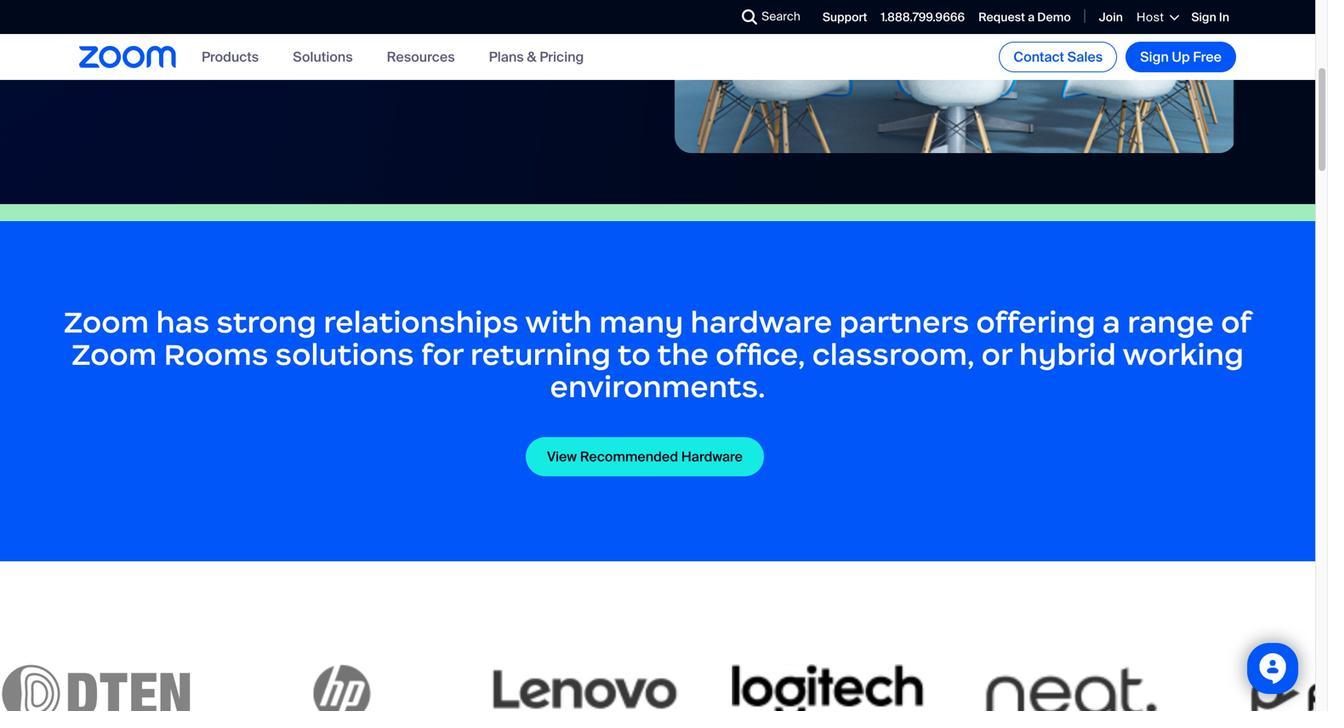 Task type: locate. For each thing, give the bounding box(es) containing it.
sign left in at the top of the page
[[1191, 9, 1216, 25]]

in
[[1219, 9, 1229, 25]]

view recommended hardware
[[547, 448, 743, 466]]

products
[[202, 48, 259, 66]]

search image
[[742, 9, 757, 25]]

sign for sign up free
[[1140, 48, 1169, 66]]

range
[[1127, 304, 1214, 341]]

plans & pricing
[[489, 48, 584, 66]]

hardware
[[681, 448, 743, 466]]

environments.
[[550, 368, 765, 405]]

0 horizontal spatial a
[[1028, 9, 1035, 25]]

contact
[[1013, 48, 1064, 66]]

office,
[[716, 336, 805, 373]]

recommended
[[580, 448, 678, 466]]

sign left up at the top
[[1140, 48, 1169, 66]]

poly image
[[1203, 664, 1328, 711]]

working
[[1123, 336, 1244, 373]]

host button
[[1137, 9, 1178, 25]]

many
[[599, 304, 683, 341]]

solutions
[[275, 336, 414, 373]]

pricing
[[540, 48, 584, 66]]

returning
[[470, 336, 611, 373]]

sign
[[1191, 9, 1216, 25], [1140, 48, 1169, 66]]

dten image
[[0, 664, 196, 711]]

a
[[1028, 9, 1035, 25], [1103, 304, 1120, 341]]

1 horizontal spatial a
[[1103, 304, 1120, 341]]

with
[[525, 304, 592, 341]]

1 vertical spatial a
[[1103, 304, 1120, 341]]

resources button
[[387, 48, 455, 66]]

1 horizontal spatial sign
[[1191, 9, 1216, 25]]

zoom
[[64, 304, 149, 341], [71, 336, 157, 373]]

a left range
[[1103, 304, 1120, 341]]

sign in
[[1191, 9, 1229, 25]]

join link
[[1099, 9, 1123, 25]]

0 horizontal spatial sign
[[1140, 48, 1169, 66]]

neat image
[[960, 664, 1169, 711]]

0 vertical spatial sign
[[1191, 9, 1216, 25]]

search image
[[742, 9, 757, 25]]

1 vertical spatial sign
[[1140, 48, 1169, 66]]

a left demo
[[1028, 9, 1035, 25]]

zoom has strong relationships with many hardware partners offering a range of zoom rooms solutions for returning to the office, classroom, or hybrid working environments.
[[64, 304, 1252, 405]]

offering
[[976, 304, 1096, 341]]



Task type: vqa. For each thing, say whether or not it's contained in the screenshot.
ADD
no



Task type: describe. For each thing, give the bounding box(es) containing it.
request
[[979, 9, 1025, 25]]

hybrid
[[1019, 336, 1116, 373]]

sign up free link
[[1126, 42, 1236, 72]]

0 vertical spatial a
[[1028, 9, 1035, 25]]

to
[[618, 336, 651, 373]]

partners
[[839, 304, 969, 341]]

sales
[[1067, 48, 1103, 66]]

for
[[421, 336, 463, 373]]

search
[[762, 9, 800, 24]]

solutions
[[293, 48, 353, 66]]

request a demo
[[979, 9, 1071, 25]]

strong
[[216, 304, 317, 341]]

&
[[527, 48, 536, 66]]

the
[[657, 336, 709, 373]]

support link
[[823, 9, 867, 25]]

logitech image
[[716, 664, 926, 711]]

request a demo link
[[979, 9, 1071, 25]]

of
[[1221, 304, 1252, 341]]

plans & pricing link
[[489, 48, 584, 66]]

has
[[156, 304, 209, 341]]

hardware
[[690, 304, 832, 341]]

sign in link
[[1191, 9, 1229, 25]]

lenovo image
[[473, 664, 682, 711]]

demo
[[1037, 9, 1071, 25]]

up
[[1172, 48, 1190, 66]]

or
[[982, 336, 1012, 373]]

products button
[[202, 48, 259, 66]]

join
[[1099, 9, 1123, 25]]

resources
[[387, 48, 455, 66]]

host
[[1137, 9, 1164, 25]]

free
[[1193, 48, 1222, 66]]

a inside zoom has strong relationships with many hardware partners offering a range of zoom rooms solutions for returning to the office, classroom, or hybrid working environments.
[[1103, 304, 1120, 341]]

classroom,
[[812, 336, 975, 373]]

zoom logo image
[[79, 46, 176, 68]]

1.888.799.9666 link
[[881, 9, 965, 25]]

relationships
[[324, 304, 519, 341]]

view recommended hardware link
[[526, 437, 764, 476]]

1.888.799.9666
[[881, 9, 965, 25]]

contact sales link
[[999, 42, 1117, 72]]

sign up free
[[1140, 48, 1222, 66]]

view
[[547, 448, 577, 466]]

plans
[[489, 48, 524, 66]]

solutions button
[[293, 48, 353, 66]]

rooms
[[164, 336, 268, 373]]

hp image
[[230, 664, 439, 711]]

support
[[823, 9, 867, 25]]

sign for sign in
[[1191, 9, 1216, 25]]

contact sales
[[1013, 48, 1103, 66]]



